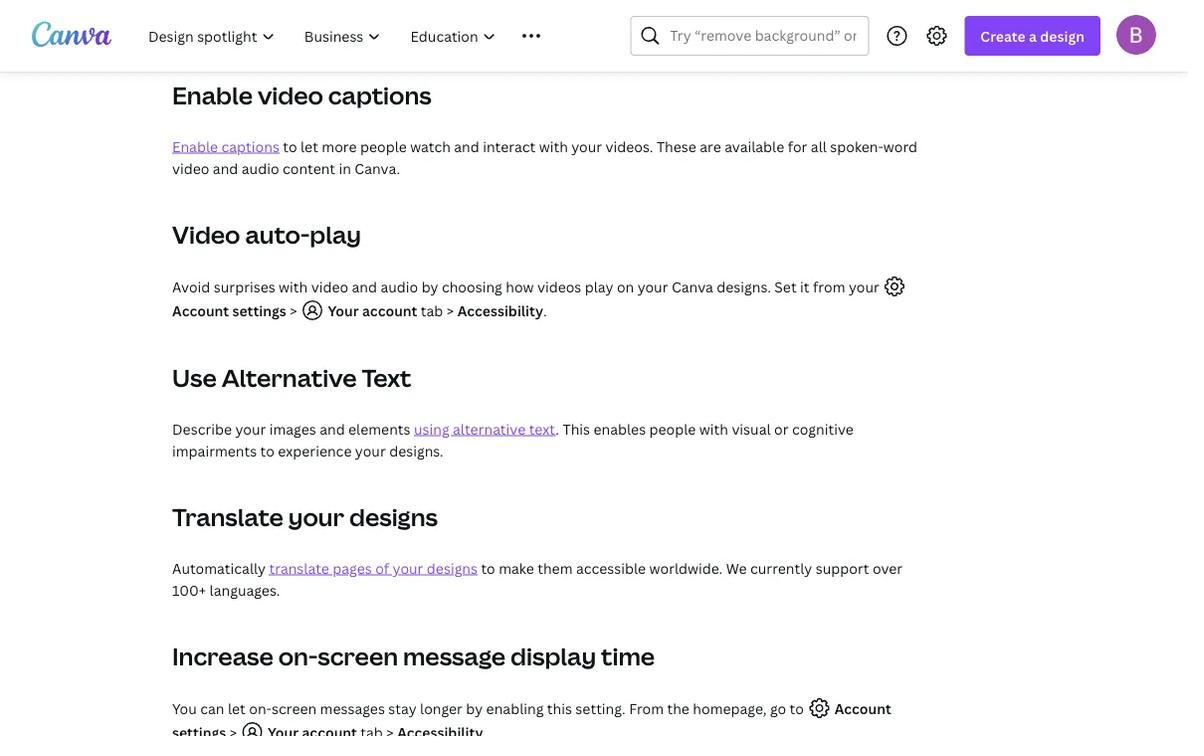Task type: vqa. For each thing, say whether or not it's contained in the screenshot.
with to the middle
yes



Task type: locate. For each thing, give the bounding box(es) containing it.
1 vertical spatial account settings
[[172, 699, 892, 738]]

1 account settings from the top
[[172, 301, 287, 320]]

1 vertical spatial account
[[835, 699, 892, 718]]

1 horizontal spatial people
[[650, 420, 696, 439]]

stay
[[389, 699, 417, 718]]

video up your
[[311, 277, 349, 296]]

settings down can
[[172, 723, 226, 738]]

designs.
[[717, 277, 772, 296], [389, 442, 444, 460]]

1 vertical spatial video
[[172, 159, 210, 178]]

your account
[[325, 301, 418, 320]]

avoid surprises with video and audio by choosing how videos play on your canva designs. set it from your
[[172, 277, 883, 296]]

1 vertical spatial settings
[[172, 723, 226, 738]]

0 vertical spatial audio
[[242, 159, 279, 178]]

avoid
[[172, 277, 210, 296]]

100+
[[172, 581, 206, 600]]

1 horizontal spatial play
[[585, 277, 614, 296]]

account settings down surprises
[[172, 301, 287, 320]]

impairments
[[172, 442, 257, 460]]

1 vertical spatial people
[[650, 420, 696, 439]]

1 > from the left
[[287, 301, 301, 320]]

homepage,
[[693, 699, 767, 718]]

and up your account
[[352, 277, 377, 296]]

and down enable captions link
[[213, 159, 238, 178]]

are
[[700, 137, 722, 156]]

with inside to let more people watch and interact with your videos. these are available for all spoken-word video and audio content in canva.
[[539, 137, 568, 156]]

.
[[544, 301, 547, 320], [556, 420, 560, 439]]

your inside to let more people watch and interact with your videos. these are available for all spoken-word video and audio content in canva.
[[572, 137, 603, 156]]

audio inside to let more people watch and interact with your videos. these are available for all spoken-word video and audio content in canva.
[[242, 159, 279, 178]]

with left visual
[[700, 420, 729, 439]]

> left your
[[287, 301, 301, 320]]

your right on
[[638, 277, 669, 296]]

0 vertical spatial enable
[[172, 79, 253, 112]]

> right the tab
[[447, 301, 454, 320]]

1 vertical spatial enable
[[172, 137, 218, 156]]

enable up enable captions
[[172, 79, 253, 112]]

0 horizontal spatial settings
[[172, 723, 226, 738]]

captions up more
[[328, 79, 432, 112]]

videos
[[538, 277, 582, 296]]

1 vertical spatial designs.
[[389, 442, 444, 460]]

1 horizontal spatial by
[[466, 699, 483, 718]]

designs. down using
[[389, 442, 444, 460]]

audio down enable captions link
[[242, 159, 279, 178]]

tab > accessibility .
[[418, 301, 547, 320]]

0 horizontal spatial let
[[228, 699, 246, 718]]

bob builder image
[[1117, 15, 1157, 55]]

video
[[258, 79, 324, 112], [172, 159, 210, 178], [311, 277, 349, 296]]

use alternative text
[[172, 362, 412, 394]]

this
[[563, 420, 590, 439]]

to left make
[[481, 559, 496, 578]]

and up experience
[[320, 420, 345, 439]]

translate pages of your designs link
[[269, 559, 478, 578]]

. this enables people with visual or cognitive impairments to experience your designs.
[[172, 420, 854, 460]]

play down in
[[310, 219, 361, 251]]

1 horizontal spatial audio
[[381, 277, 418, 296]]

canva
[[672, 277, 714, 296]]

0 vertical spatial play
[[310, 219, 361, 251]]

0 vertical spatial settings
[[232, 301, 287, 320]]

video
[[172, 219, 241, 251]]

to up content
[[283, 137, 297, 156]]

1 vertical spatial with
[[279, 277, 308, 296]]

1 horizontal spatial screen
[[318, 641, 398, 673]]

2 vertical spatial with
[[700, 420, 729, 439]]

alternative
[[453, 420, 526, 439]]

people inside to let more people watch and interact with your videos. these are available for all spoken-word video and audio content in canva.
[[360, 137, 407, 156]]

enable up video
[[172, 137, 218, 156]]

let right can
[[228, 699, 246, 718]]

people right enables
[[650, 420, 696, 439]]

>
[[287, 301, 301, 320], [447, 301, 454, 320]]

captions
[[328, 79, 432, 112], [222, 137, 280, 156]]

1 horizontal spatial captions
[[328, 79, 432, 112]]

. left this
[[556, 420, 560, 439]]

1 horizontal spatial >
[[447, 301, 454, 320]]

1 horizontal spatial settings
[[232, 301, 287, 320]]

audio up account
[[381, 277, 418, 296]]

setting.
[[576, 699, 626, 718]]

time
[[601, 641, 655, 673]]

0 vertical spatial people
[[360, 137, 407, 156]]

this
[[547, 699, 572, 718]]

2 account settings from the top
[[172, 699, 892, 738]]

images
[[270, 420, 316, 439]]

people for with
[[650, 420, 696, 439]]

1 vertical spatial on-
[[249, 699, 272, 718]]

0 vertical spatial screen
[[318, 641, 398, 673]]

1 vertical spatial screen
[[272, 699, 317, 718]]

1 vertical spatial let
[[228, 699, 246, 718]]

0 vertical spatial account
[[172, 301, 229, 320]]

by right longer
[[466, 699, 483, 718]]

0 horizontal spatial screen
[[272, 699, 317, 718]]

designs. left set
[[717, 277, 772, 296]]

. down videos
[[544, 301, 547, 320]]

create a design
[[981, 26, 1085, 45]]

your
[[572, 137, 603, 156], [638, 277, 669, 296], [849, 277, 880, 296], [235, 420, 266, 439], [355, 442, 386, 460], [288, 501, 345, 534], [393, 559, 424, 578]]

designs
[[349, 501, 438, 534], [427, 559, 478, 578]]

top level navigation element
[[135, 16, 583, 56], [135, 16, 583, 56]]

0 horizontal spatial on-
[[249, 699, 272, 718]]

video inside to let more people watch and interact with your videos. these are available for all spoken-word video and audio content in canva.
[[172, 159, 210, 178]]

let inside to let more people watch and interact with your videos. these are available for all spoken-word video and audio content in canva.
[[301, 137, 319, 156]]

increase
[[172, 641, 274, 673]]

designs left make
[[427, 559, 478, 578]]

enable for enable captions
[[172, 137, 218, 156]]

enable captions
[[172, 137, 280, 156]]

by
[[422, 277, 439, 296], [466, 699, 483, 718]]

account
[[172, 301, 229, 320], [835, 699, 892, 718]]

spoken-
[[831, 137, 884, 156]]

by up the tab
[[422, 277, 439, 296]]

1 horizontal spatial with
[[539, 137, 568, 156]]

with right surprises
[[279, 277, 308, 296]]

enabling
[[486, 699, 544, 718]]

settings for surprises
[[232, 301, 287, 320]]

enable for enable video captions
[[172, 79, 253, 112]]

0 vertical spatial with
[[539, 137, 568, 156]]

display
[[511, 641, 597, 673]]

0 horizontal spatial captions
[[222, 137, 280, 156]]

text
[[529, 420, 556, 439]]

people for watch
[[360, 137, 407, 156]]

canva.
[[355, 159, 401, 178]]

from
[[813, 277, 846, 296]]

your
[[328, 301, 359, 320]]

2 enable from the top
[[172, 137, 218, 156]]

set
[[775, 277, 797, 296]]

to down images
[[260, 442, 275, 460]]

video up more
[[258, 79, 324, 112]]

auto-
[[245, 219, 310, 251]]

0 horizontal spatial audio
[[242, 159, 279, 178]]

account settings for messages
[[172, 699, 892, 738]]

enable captions link
[[172, 137, 280, 156]]

2 horizontal spatial with
[[700, 420, 729, 439]]

0 vertical spatial captions
[[328, 79, 432, 112]]

1 horizontal spatial .
[[556, 420, 560, 439]]

1 vertical spatial by
[[466, 699, 483, 718]]

people up canva.
[[360, 137, 407, 156]]

0 horizontal spatial designs.
[[389, 442, 444, 460]]

account settings down display
[[172, 699, 892, 738]]

0 vertical spatial designs.
[[717, 277, 772, 296]]

languages.
[[210, 581, 280, 600]]

settings down surprises
[[232, 301, 287, 320]]

with right interact
[[539, 137, 568, 156]]

Try "remove background" or "brand kit" search field
[[670, 17, 857, 55]]

your down describe your images and elements using alternative text
[[355, 442, 386, 460]]

captions down enable video captions
[[222, 137, 280, 156]]

your up automatically translate pages of your designs
[[288, 501, 345, 534]]

1 horizontal spatial let
[[301, 137, 319, 156]]

0 vertical spatial by
[[422, 277, 439, 296]]

designs. inside . this enables people with visual or cognitive impairments to experience your designs.
[[389, 442, 444, 460]]

people inside . this enables people with visual or cognitive impairments to experience your designs.
[[650, 420, 696, 439]]

or
[[775, 420, 789, 439]]

account down the avoid
[[172, 301, 229, 320]]

1 vertical spatial .
[[556, 420, 560, 439]]

to inside to make them accessible worldwide. we currently support over 100+ languages.
[[481, 559, 496, 578]]

screen left messages
[[272, 699, 317, 718]]

with
[[539, 137, 568, 156], [279, 277, 308, 296], [700, 420, 729, 439]]

0 horizontal spatial people
[[360, 137, 407, 156]]

1 horizontal spatial designs.
[[717, 277, 772, 296]]

audio
[[242, 159, 279, 178], [381, 277, 418, 296]]

how
[[506, 277, 534, 296]]

on- right the increase
[[278, 641, 318, 673]]

1 horizontal spatial account
[[835, 699, 892, 718]]

settings
[[232, 301, 287, 320], [172, 723, 226, 738]]

screen up messages
[[318, 641, 398, 673]]

you can let on-screen messages stay longer by enabling this setting. from the homepage, go to
[[172, 699, 808, 718]]

let
[[301, 137, 319, 156], [228, 699, 246, 718]]

message
[[403, 641, 506, 673]]

1 enable from the top
[[172, 79, 253, 112]]

it
[[801, 277, 810, 296]]

0 vertical spatial account settings
[[172, 301, 287, 320]]

1 vertical spatial captions
[[222, 137, 280, 156]]

0 horizontal spatial account
[[172, 301, 229, 320]]

0 vertical spatial on-
[[278, 641, 318, 673]]

account right go
[[835, 699, 892, 718]]

to
[[283, 137, 297, 156], [260, 442, 275, 460], [481, 559, 496, 578], [790, 699, 804, 718]]

designs up of
[[349, 501, 438, 534]]

people
[[360, 137, 407, 156], [650, 420, 696, 439]]

your left videos.
[[572, 137, 603, 156]]

make
[[499, 559, 534, 578]]

on- right can
[[249, 699, 272, 718]]

0 vertical spatial video
[[258, 79, 324, 112]]

screen
[[318, 641, 398, 673], [272, 699, 317, 718]]

play left on
[[585, 277, 614, 296]]

1 vertical spatial designs
[[427, 559, 478, 578]]

settings inside account settings
[[172, 723, 226, 738]]

video down enable captions
[[172, 159, 210, 178]]

0 horizontal spatial >
[[287, 301, 301, 320]]

0 horizontal spatial .
[[544, 301, 547, 320]]

let up content
[[301, 137, 319, 156]]

0 vertical spatial let
[[301, 137, 319, 156]]

on-
[[278, 641, 318, 673], [249, 699, 272, 718]]

elements
[[349, 420, 411, 439]]

1 horizontal spatial on-
[[278, 641, 318, 673]]



Task type: describe. For each thing, give the bounding box(es) containing it.
your inside . this enables people with visual or cognitive impairments to experience your designs.
[[355, 442, 386, 460]]

account
[[362, 301, 418, 320]]

with inside . this enables people with visual or cognitive impairments to experience your designs.
[[700, 420, 729, 439]]

from
[[629, 699, 664, 718]]

0 vertical spatial designs
[[349, 501, 438, 534]]

to right go
[[790, 699, 804, 718]]

0 horizontal spatial play
[[310, 219, 361, 251]]

translate
[[172, 501, 284, 534]]

them
[[538, 559, 573, 578]]

pages
[[333, 559, 372, 578]]

a
[[1030, 26, 1037, 45]]

cognitive
[[792, 420, 854, 439]]

to make them accessible worldwide. we currently support over 100+ languages.
[[172, 559, 903, 600]]

content
[[283, 159, 336, 178]]

using alternative text link
[[414, 420, 556, 439]]

more
[[322, 137, 357, 156]]

your left images
[[235, 420, 266, 439]]

account for you can let on-screen messages stay longer by enabling this setting. from the homepage, go to
[[835, 699, 892, 718]]

you
[[172, 699, 197, 718]]

settings for can
[[172, 723, 226, 738]]

1 vertical spatial play
[[585, 277, 614, 296]]

to inside . this enables people with visual or cognitive impairments to experience your designs.
[[260, 442, 275, 460]]

we
[[727, 559, 747, 578]]

alternative
[[222, 362, 357, 394]]

describe your images and elements using alternative text
[[172, 420, 556, 439]]

. inside . this enables people with visual or cognitive impairments to experience your designs.
[[556, 420, 560, 439]]

use
[[172, 362, 217, 394]]

currently
[[751, 559, 813, 578]]

create a design button
[[965, 16, 1101, 56]]

to let more people watch and interact with your videos. these are available for all spoken-word video and audio content in canva.
[[172, 137, 918, 178]]

tab
[[421, 301, 443, 320]]

describe
[[172, 420, 232, 439]]

2 > from the left
[[447, 301, 454, 320]]

text
[[362, 362, 412, 394]]

go
[[771, 699, 787, 718]]

for
[[788, 137, 808, 156]]

word
[[884, 137, 918, 156]]

experience
[[278, 442, 352, 460]]

0 vertical spatial .
[[544, 301, 547, 320]]

design
[[1041, 26, 1085, 45]]

messages
[[320, 699, 385, 718]]

surprises
[[214, 277, 275, 296]]

visual
[[732, 420, 771, 439]]

watch
[[410, 137, 451, 156]]

accessible
[[576, 559, 646, 578]]

enables
[[594, 420, 646, 439]]

available
[[725, 137, 785, 156]]

support
[[816, 559, 870, 578]]

translate your designs
[[172, 501, 438, 534]]

in
[[339, 159, 351, 178]]

translate
[[269, 559, 329, 578]]

0 horizontal spatial by
[[422, 277, 439, 296]]

these
[[657, 137, 697, 156]]

2 vertical spatial video
[[311, 277, 349, 296]]

automatically translate pages of your designs
[[172, 559, 478, 578]]

longer
[[420, 699, 463, 718]]

on
[[617, 277, 634, 296]]

to inside to let more people watch and interact with your videos. these are available for all spoken-word video and audio content in canva.
[[283, 137, 297, 156]]

and right watch
[[454, 137, 480, 156]]

enable video captions
[[172, 79, 432, 112]]

increase on-screen message display time
[[172, 641, 655, 673]]

choosing
[[442, 277, 503, 296]]

the
[[668, 699, 690, 718]]

can
[[200, 699, 225, 718]]

0 horizontal spatial with
[[279, 277, 308, 296]]

interact
[[483, 137, 536, 156]]

all
[[811, 137, 827, 156]]

video auto-play
[[172, 219, 361, 251]]

your right from
[[849, 277, 880, 296]]

worldwide.
[[650, 559, 723, 578]]

using
[[414, 420, 450, 439]]

account for avoid surprises with video and audio by choosing how videos play on your canva designs. set it from your
[[172, 301, 229, 320]]

automatically
[[172, 559, 266, 578]]

account settings for audio
[[172, 301, 287, 320]]

your right of
[[393, 559, 424, 578]]

over
[[873, 559, 903, 578]]

create
[[981, 26, 1026, 45]]

videos.
[[606, 137, 654, 156]]

accessibility
[[458, 301, 544, 320]]

of
[[375, 559, 389, 578]]

1 vertical spatial audio
[[381, 277, 418, 296]]



